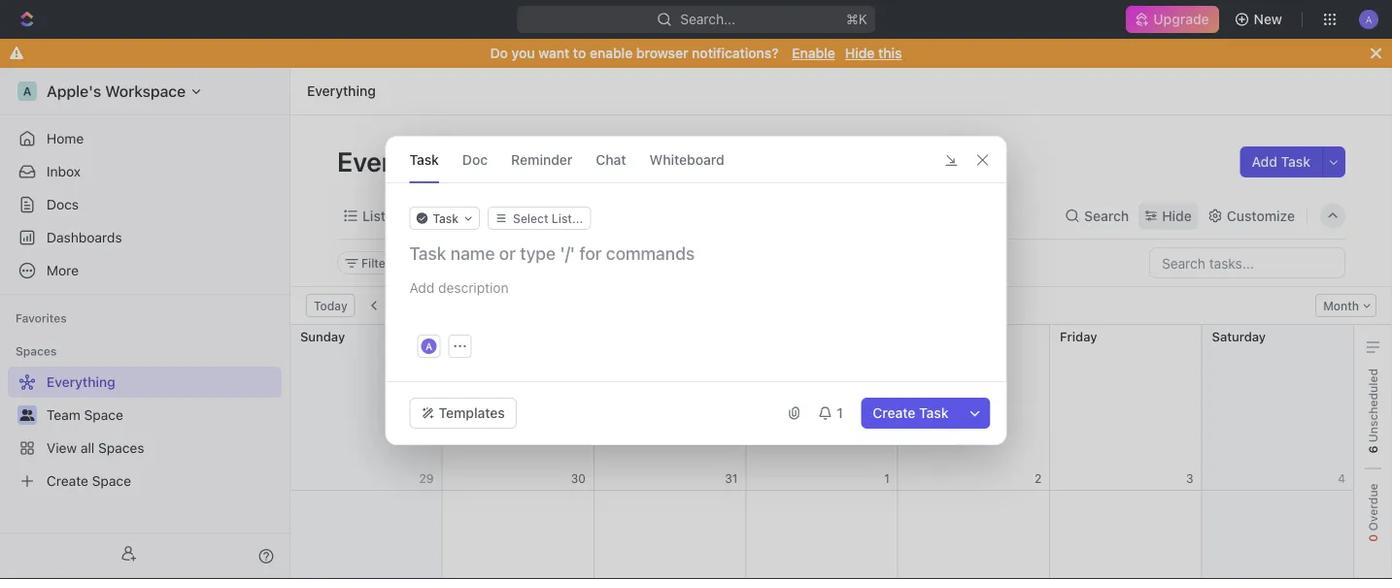 Task type: locate. For each thing, give the bounding box(es) containing it.
create task
[[873, 406, 949, 422]]

⌘k
[[846, 11, 867, 27]]

hide button
[[1139, 203, 1198, 230]]

dashboards link
[[8, 222, 282, 254]]

0
[[1366, 535, 1380, 543]]

templates
[[439, 406, 505, 422]]

map
[[625, 208, 652, 224]]

saturday
[[1212, 329, 1266, 344]]

doc button
[[462, 137, 488, 183]]

2 vertical spatial hide
[[537, 256, 563, 270]]

want
[[538, 45, 570, 61]]

upgrade
[[1154, 11, 1209, 27]]

monday
[[452, 329, 500, 344]]

customize button
[[1202, 203, 1301, 230]]

friday
[[1060, 329, 1097, 344]]

home
[[47, 131, 84, 147]]

add task
[[1252, 154, 1311, 170]]

tree
[[8, 367, 282, 497]]

row
[[290, 325, 1354, 492], [290, 492, 1354, 580]]

chat button
[[596, 137, 626, 183]]

hide down "select list..."
[[537, 256, 563, 270]]

hide left this
[[845, 45, 875, 61]]

add task button
[[1240, 147, 1322, 178]]

sidebar navigation
[[0, 68, 290, 580]]

this
[[878, 45, 902, 61]]

grid
[[290, 325, 1354, 580]]

0 vertical spatial everything
[[307, 83, 376, 99]]

templates button
[[409, 398, 517, 429]]

1 horizontal spatial hide
[[845, 45, 875, 61]]

hide button
[[530, 252, 571, 275]]

inbox link
[[8, 156, 282, 188]]

grid containing sunday
[[290, 325, 1354, 580]]

2 horizontal spatial hide
[[1162, 208, 1192, 224]]

dialog containing task
[[385, 136, 1007, 446]]

notifications?
[[692, 45, 779, 61]]

task
[[409, 152, 439, 168], [1281, 154, 1311, 170], [433, 212, 459, 225], [919, 406, 949, 422]]

everything
[[307, 83, 376, 99], [337, 145, 476, 177]]

favorites
[[16, 312, 67, 325]]

task inside dropdown button
[[433, 212, 459, 225]]

1
[[837, 406, 843, 422]]

do
[[490, 45, 508, 61]]

2 row from the top
[[290, 492, 1354, 580]]

hide
[[845, 45, 875, 61], [1162, 208, 1192, 224], [537, 256, 563, 270]]

reminder
[[511, 152, 573, 168]]

upgrade link
[[1126, 6, 1219, 33]]

whiteboard
[[650, 152, 724, 168]]

hide right search at right
[[1162, 208, 1192, 224]]

1 vertical spatial hide
[[1162, 208, 1192, 224]]

0 vertical spatial hide
[[845, 45, 875, 61]]

home link
[[8, 123, 282, 154]]

task up show
[[433, 212, 459, 225]]

a
[[426, 341, 432, 352]]

inbox
[[47, 164, 81, 180]]

dashboards
[[47, 230, 122, 246]]

hide inside dropdown button
[[1162, 208, 1192, 224]]

0 horizontal spatial hide
[[537, 256, 563, 270]]

dialog
[[385, 136, 1007, 446]]

task left doc
[[409, 152, 439, 168]]

today
[[314, 299, 347, 313]]

do you want to enable browser notifications? enable hide this
[[490, 45, 902, 61]]

task button
[[409, 137, 439, 183]]

enable
[[590, 45, 633, 61]]

list...
[[552, 212, 583, 225]]

task button
[[409, 207, 480, 230]]

Task name or type '/' for commands text field
[[409, 242, 987, 265]]



Task type: describe. For each thing, give the bounding box(es) containing it.
calendar
[[496, 208, 553, 224]]

1 button
[[810, 398, 853, 429]]

docs
[[47, 197, 79, 213]]

select list... button
[[488, 207, 591, 230]]

mind map
[[589, 208, 652, 224]]

to
[[573, 45, 586, 61]]

mind map link
[[586, 203, 652, 230]]

list link
[[358, 203, 386, 230]]

whiteboard button
[[650, 137, 724, 183]]

docs link
[[8, 189, 282, 221]]

task right create
[[919, 406, 949, 422]]

select
[[513, 212, 549, 225]]

search button
[[1059, 203, 1135, 230]]

show
[[433, 256, 464, 270]]

today button
[[306, 294, 355, 318]]

search...
[[680, 11, 735, 27]]

browser
[[636, 45, 688, 61]]

you
[[512, 45, 535, 61]]

calendar link
[[492, 203, 553, 230]]

1 row from the top
[[290, 325, 1354, 492]]

list
[[362, 208, 386, 224]]

create task button
[[861, 398, 960, 429]]

overdue
[[1366, 484, 1380, 535]]

new button
[[1227, 4, 1294, 35]]

doc
[[462, 152, 488, 168]]

spaces
[[16, 345, 57, 358]]

everything link
[[302, 80, 381, 103]]

mind
[[589, 208, 621, 224]]

tree inside sidebar navigation
[[8, 367, 282, 497]]

show closed
[[433, 256, 504, 270]]

Search tasks... text field
[[1150, 249, 1345, 278]]

1 button
[[810, 398, 853, 429]]

sunday
[[300, 329, 345, 344]]

search
[[1084, 208, 1129, 224]]

board link
[[418, 203, 460, 230]]

add
[[1252, 154, 1278, 170]]

show closed button
[[409, 252, 513, 275]]

customize
[[1227, 208, 1295, 224]]

task right add in the top right of the page
[[1281, 154, 1311, 170]]

board
[[422, 208, 460, 224]]

chat
[[596, 152, 626, 168]]

closed
[[467, 256, 504, 270]]

enable
[[792, 45, 835, 61]]

select list...
[[513, 212, 583, 225]]

unscheduled
[[1366, 369, 1380, 446]]

hide inside button
[[537, 256, 563, 270]]

reminder button
[[511, 137, 573, 183]]

create
[[873, 406, 916, 422]]

new
[[1254, 11, 1282, 27]]

6
[[1366, 446, 1380, 454]]

a button
[[419, 337, 439, 357]]

favorites button
[[8, 307, 75, 330]]

1 vertical spatial everything
[[337, 145, 476, 177]]



Task type: vqa. For each thing, say whether or not it's contained in the screenshot.
the topmost view
no



